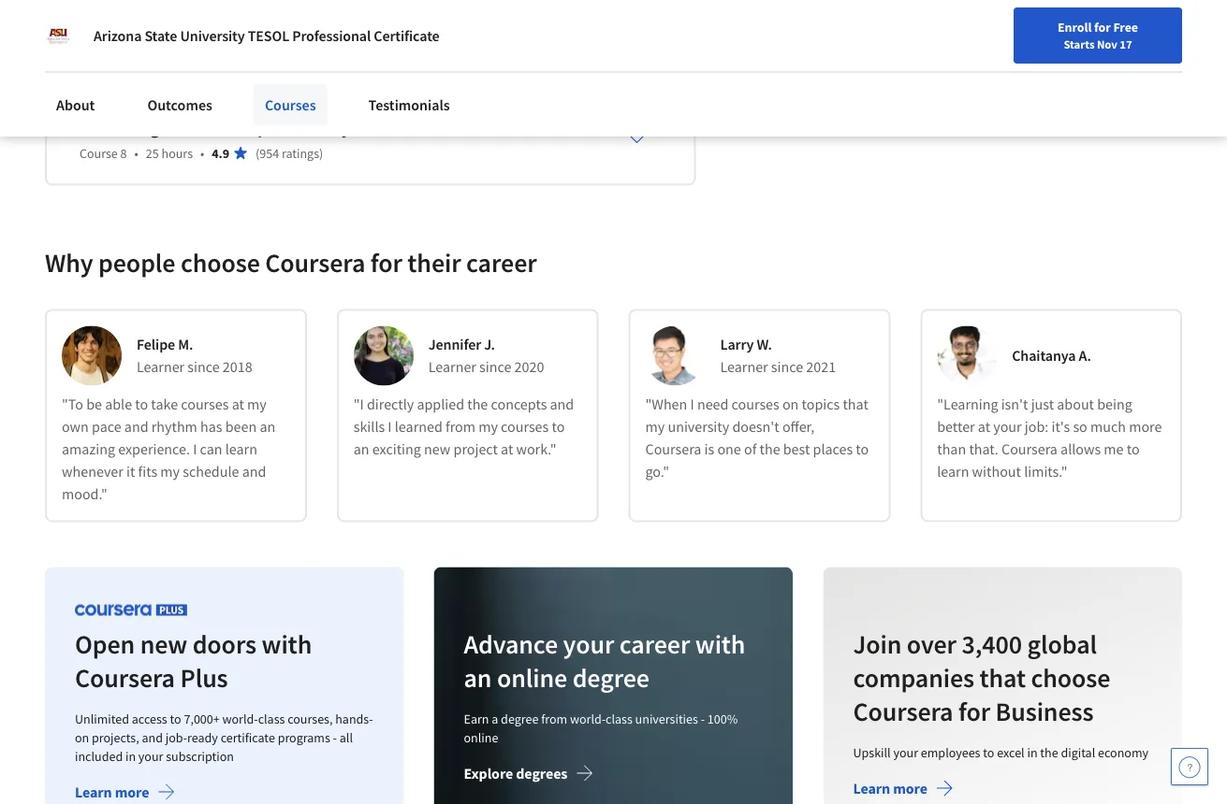 Task type: describe. For each thing, give the bounding box(es) containing it.
join over 3,400 global companies that choose coursera for business
[[853, 628, 1110, 729]]

over
[[907, 628, 956, 661]]

and right the schedule
[[242, 463, 266, 482]]

at inside "i directly applied the concepts and skills i learned from my courses to an exciting new project at work."
[[501, 441, 513, 459]]

enroll for free starts nov 17
[[1058, 19, 1138, 51]]

1 • from the left
[[134, 145, 138, 162]]

one
[[717, 441, 741, 459]]

to inside unlimited access to 7,000+ world-class courses, hands- on projects, and job-ready certificate programs - all included in your subscription
[[170, 711, 181, 728]]

more for the left learn more link
[[115, 784, 149, 802]]

2018
[[223, 358, 252, 377]]

me
[[1104, 441, 1124, 459]]

global
[[1027, 628, 1097, 661]]

coursera inside open new doors with coursera plus
[[75, 662, 175, 695]]

plus
[[180, 662, 228, 695]]

i inside the "when i need courses on topics that my university doesn't offer, coursera is one of the best places to go."
[[690, 396, 694, 415]]

felipe
[[137, 336, 175, 355]]

skills
[[354, 418, 385, 437]]

"i directly applied the concepts and skills i learned from my courses to an exciting new project at work."
[[354, 396, 574, 459]]

just
[[1031, 396, 1054, 415]]

job-
[[165, 730, 187, 747]]

without
[[972, 463, 1021, 482]]

since for w.
[[771, 358, 803, 377]]

( 954 ratings )
[[255, 145, 323, 162]]

coursera plus image
[[75, 605, 187, 617]]

felipe m. learner since 2018
[[137, 336, 252, 377]]

university
[[668, 418, 729, 437]]

doesn't
[[732, 418, 779, 437]]

learner for jennifer
[[428, 358, 476, 377]]

0 horizontal spatial learn more
[[75, 784, 149, 802]]

testimonials link
[[357, 84, 461, 125]]

learner for larry
[[720, 358, 768, 377]]

free
[[1113, 19, 1138, 36]]

banner navigation
[[15, 0, 527, 37]]

)
[[319, 145, 323, 162]]

about
[[56, 95, 95, 114]]

degree inside advance your career with an online degree
[[573, 662, 650, 695]]

your inside "learning isn't just about being better at your job: it's so much more than that. coursera allows me to learn without limits."
[[993, 418, 1022, 437]]

find your new career
[[707, 59, 824, 76]]

earn
[[464, 711, 489, 728]]

mood."
[[62, 486, 107, 504]]

companies
[[853, 662, 974, 695]]

arizona
[[94, 26, 142, 45]]

been
[[225, 418, 257, 437]]

explore degrees link
[[464, 765, 594, 788]]

tesol
[[248, 26, 289, 45]]

teach english now! capstone project 2
[[80, 115, 385, 139]]

included
[[75, 749, 123, 765]]

courses,
[[288, 711, 333, 728]]

- inside earn a degree from world-class universities - 100% online
[[701, 711, 705, 728]]

fits
[[138, 463, 157, 482]]

that inside the "when i need courses on topics that my university doesn't offer, coursera is one of the best places to go."
[[843, 396, 868, 415]]

more inside "learning isn't just about being better at your job: it's so much more than that. coursera allows me to learn without limits."
[[1129, 418, 1162, 437]]

individuals
[[53, 9, 125, 28]]

work."
[[516, 441, 556, 459]]

larry w. learner since 2021
[[720, 336, 836, 377]]

economy
[[1098, 745, 1148, 762]]

places
[[813, 441, 853, 459]]

1 horizontal spatial learn
[[853, 780, 890, 799]]

to inside "learning isn't just about being better at your job: it's so much more than that. coursera allows me to learn without limits."
[[1127, 441, 1140, 459]]

0 horizontal spatial learn more link
[[75, 784, 175, 805]]

why people choose coursera for their career
[[45, 247, 537, 279]]

an inside advance your career with an online degree
[[464, 662, 492, 695]]

17
[[1120, 37, 1132, 51]]

now! for technology
[[191, 22, 233, 45]]

technology
[[237, 22, 329, 45]]

class for courses,
[[258, 711, 285, 728]]

digital
[[1061, 745, 1095, 762]]

need
[[697, 396, 729, 415]]

to left excel
[[983, 745, 994, 762]]

now! for capstone
[[191, 115, 233, 139]]

job:
[[1025, 418, 1049, 437]]

shopping cart: 1 item image
[[843, 51, 878, 81]]

course
[[80, 145, 118, 162]]

certificate
[[221, 730, 275, 747]]

the inside the "when i need courses on topics that my university doesn't offer, coursera is one of the best places to go."
[[760, 441, 780, 459]]

courses link
[[254, 84, 327, 125]]

much
[[1090, 418, 1126, 437]]

degrees
[[516, 765, 568, 784]]

and inside unlimited access to 7,000+ world-class courses, hands- on projects, and job-ready certificate programs - all included in your subscription
[[142, 730, 163, 747]]

universities
[[635, 711, 698, 728]]

"when i need courses on topics that my university doesn't offer, coursera is one of the best places to go."
[[645, 396, 869, 482]]

1 horizontal spatial in
[[1027, 745, 1037, 762]]

courses inside the "when i need courses on topics that my university doesn't offer, coursera is one of the best places to go."
[[732, 396, 779, 415]]

able
[[105, 396, 132, 415]]

a
[[492, 711, 498, 728]]

8
[[120, 145, 127, 162]]

outcomes
[[147, 95, 212, 114]]

0 vertical spatial choose
[[181, 247, 260, 279]]

for inside join over 3,400 global companies that choose coursera for business
[[958, 696, 990, 729]]

2 • from the left
[[200, 145, 204, 162]]

w.
[[757, 336, 772, 355]]

your for advance your career with an online degree
[[563, 628, 614, 661]]

m.
[[178, 336, 193, 355]]

career
[[788, 59, 824, 76]]

hours
[[161, 145, 193, 162]]

their
[[407, 247, 461, 279]]

teach english now! technology enriched teaching link
[[80, 22, 478, 45]]

coursera inside the "when i need courses on topics that my university doesn't offer, coursera is one of the best places to go."
[[645, 441, 701, 459]]

i inside the "to be able to take courses at my own pace and rhythm has been an amazing experience. i can learn whenever it fits my schedule and mood."
[[193, 441, 197, 459]]

access
[[132, 711, 167, 728]]

english for teach english now! capstone project 2
[[130, 115, 188, 139]]

can
[[200, 441, 222, 459]]

"to be able to take courses at my own pace and rhythm has been an amazing experience. i can learn whenever it fits my schedule and mood."
[[62, 396, 275, 504]]

state
[[145, 26, 177, 45]]

learn for than
[[937, 463, 969, 482]]

ratings
[[282, 145, 319, 162]]

subscription
[[166, 749, 234, 765]]

on inside unlimited access to 7,000+ world-class courses, hands- on projects, and job-ready certificate programs - all included in your subscription
[[75, 730, 89, 747]]

an inside "i directly applied the concepts and skills i learned from my courses to an exciting new project at work."
[[354, 441, 369, 459]]

businesses
[[175, 9, 247, 28]]

offer,
[[782, 418, 814, 437]]

from inside "i directly applied the concepts and skills i learned from my courses to an exciting new project at work."
[[445, 418, 475, 437]]

since for m.
[[188, 358, 220, 377]]

choose inside join over 3,400 global companies that choose coursera for business
[[1031, 662, 1110, 695]]

professional
[[292, 26, 371, 45]]

courses
[[265, 95, 316, 114]]

why
[[45, 247, 93, 279]]

than
[[937, 441, 966, 459]]

"when
[[645, 396, 687, 415]]

courses inside the "to be able to take courses at my own pace and rhythm has been an amazing experience. i can learn whenever it fits my schedule and mood."
[[181, 396, 229, 415]]

directly
[[367, 396, 414, 415]]

3,400
[[961, 628, 1022, 661]]

- inside unlimited access to 7,000+ world-class courses, hands- on projects, and job-ready certificate programs - all included in your subscription
[[333, 730, 337, 747]]

online inside earn a degree from world-class universities - 100% online
[[464, 730, 498, 747]]

arizona state university tesol professional certificate
[[94, 26, 439, 45]]

i inside "i directly applied the concepts and skills i learned from my courses to an exciting new project at work."
[[388, 418, 392, 437]]



Task type: locate. For each thing, give the bounding box(es) containing it.
degree
[[573, 662, 650, 695], [501, 711, 539, 728]]

1 horizontal spatial an
[[354, 441, 369, 459]]

0 horizontal spatial that
[[843, 396, 868, 415]]

at up been
[[232, 396, 244, 415]]

2 vertical spatial english
[[130, 115, 188, 139]]

0 horizontal spatial i
[[193, 441, 197, 459]]

learn down than
[[937, 463, 969, 482]]

degree up earn a degree from world-class universities - 100% online
[[573, 662, 650, 695]]

now! up 4.9
[[191, 115, 233, 139]]

"learning
[[937, 396, 998, 415]]

my down "when
[[645, 418, 665, 437]]

online down earn
[[464, 730, 498, 747]]

2 teach from the top
[[80, 115, 126, 139]]

1 vertical spatial english
[[921, 58, 967, 77]]

for
[[1094, 19, 1111, 36], [370, 247, 402, 279], [958, 696, 990, 729]]

world- for from
[[570, 711, 606, 728]]

1 horizontal spatial with
[[695, 628, 746, 661]]

being
[[1097, 396, 1132, 415]]

1 horizontal spatial i
[[388, 418, 392, 437]]

arizona state university image
[[45, 22, 71, 49]]

an
[[260, 418, 275, 437], [354, 441, 369, 459], [464, 662, 492, 695]]

0 vertical spatial that
[[843, 396, 868, 415]]

open new doors with coursera plus
[[75, 628, 312, 695]]

1 horizontal spatial class
[[606, 711, 633, 728]]

in down the "projects,"
[[125, 749, 136, 765]]

teach
[[80, 22, 126, 45], [80, 115, 126, 139]]

at for better
[[978, 418, 990, 437]]

at up that.
[[978, 418, 990, 437]]

1 horizontal spatial choose
[[1031, 662, 1110, 695]]

0 horizontal spatial -
[[333, 730, 337, 747]]

doors
[[192, 628, 256, 661]]

learn down upskill
[[853, 780, 890, 799]]

1 horizontal spatial that
[[979, 662, 1026, 695]]

to left 'take'
[[135, 396, 148, 415]]

that inside join over 3,400 global companies that choose coursera for business
[[979, 662, 1026, 695]]

to inside the "when i need courses on topics that my university doesn't offer, coursera is one of the best places to go."
[[856, 441, 869, 459]]

larry
[[720, 336, 754, 355]]

learner inside larry w. learner since 2021
[[720, 358, 768, 377]]

0 horizontal spatial since
[[188, 358, 220, 377]]

0 horizontal spatial class
[[258, 711, 285, 728]]

career
[[466, 247, 537, 279], [620, 628, 690, 661]]

in right excel
[[1027, 745, 1037, 762]]

1 teach from the top
[[80, 22, 126, 45]]

project
[[453, 441, 498, 459]]

954
[[259, 145, 279, 162]]

excel
[[997, 745, 1024, 762]]

1 horizontal spatial career
[[620, 628, 690, 661]]

class inside unlimited access to 7,000+ world-class courses, hands- on projects, and job-ready certificate programs - all included in your subscription
[[258, 711, 285, 728]]

upskill your employees to excel in the digital economy
[[853, 745, 1148, 762]]

0 horizontal spatial at
[[232, 396, 244, 415]]

people
[[98, 247, 175, 279]]

1 horizontal spatial the
[[760, 441, 780, 459]]

0 vertical spatial degree
[[573, 662, 650, 695]]

english for teach english now! technology enriched teaching
[[130, 22, 188, 45]]

has
[[200, 418, 222, 437]]

the right of
[[760, 441, 780, 459]]

1 vertical spatial now!
[[191, 115, 233, 139]]

1 vertical spatial new
[[140, 628, 187, 661]]

1 vertical spatial for
[[370, 247, 402, 279]]

0 vertical spatial the
[[467, 396, 488, 415]]

0 horizontal spatial new
[[140, 628, 187, 661]]

2 now! from the top
[[191, 115, 233, 139]]

1 vertical spatial online
[[464, 730, 498, 747]]

0 horizontal spatial for
[[370, 247, 402, 279]]

at inside the "to be able to take courses at my own pace and rhythm has been an amazing experience. i can learn whenever it fits my schedule and mood."
[[232, 396, 244, 415]]

the inside "i directly applied the concepts and skills i learned from my courses to an exciting new project at work."
[[467, 396, 488, 415]]

since down j.
[[479, 358, 511, 377]]

jennifer
[[428, 336, 481, 355]]

1 vertical spatial from
[[541, 711, 567, 728]]

0 vertical spatial i
[[690, 396, 694, 415]]

learn for been
[[225, 441, 257, 459]]

world- for 7,000+
[[222, 711, 258, 728]]

for up employees
[[958, 696, 990, 729]]

more for learn more link to the right
[[893, 780, 927, 799]]

1 horizontal spatial learner
[[428, 358, 476, 377]]

rhythm
[[151, 418, 197, 437]]

2
[[376, 115, 385, 139]]

"learning isn't just about being better at your job: it's so much more than that. coursera allows me to learn without limits."
[[937, 396, 1162, 482]]

new inside open new doors with coursera plus
[[140, 628, 187, 661]]

online inside advance your career with an online degree
[[497, 662, 568, 695]]

0 vertical spatial for
[[1094, 19, 1111, 36]]

whenever
[[62, 463, 123, 482]]

since down w.
[[771, 358, 803, 377]]

help center image
[[1178, 756, 1201, 779]]

english
[[130, 22, 188, 45], [921, 58, 967, 77], [130, 115, 188, 139]]

my inside the "when i need courses on topics that my university doesn't offer, coursera is one of the best places to go."
[[645, 418, 665, 437]]

find
[[707, 59, 731, 76]]

take
[[151, 396, 178, 415]]

2 vertical spatial for
[[958, 696, 990, 729]]

since inside larry w. learner since 2021
[[771, 358, 803, 377]]

my right fits
[[160, 463, 180, 482]]

learned
[[395, 418, 442, 437]]

at for courses
[[232, 396, 244, 415]]

1 vertical spatial that
[[979, 662, 1026, 695]]

coursera
[[265, 247, 365, 279], [645, 441, 701, 459], [1001, 441, 1058, 459], [75, 662, 175, 695], [853, 696, 953, 729]]

1 horizontal spatial from
[[541, 711, 567, 728]]

from inside earn a degree from world-class universities - 100% online
[[541, 711, 567, 728]]

0 horizontal spatial career
[[466, 247, 537, 279]]

since down m.
[[188, 358, 220, 377]]

limits."
[[1024, 463, 1067, 482]]

1 horizontal spatial -
[[701, 711, 705, 728]]

project
[[315, 115, 372, 139]]

advance your career with an online degree
[[464, 628, 746, 695]]

that right topics
[[843, 396, 868, 415]]

• left 4.9
[[200, 145, 204, 162]]

- left 100%
[[701, 711, 705, 728]]

1 with from the left
[[262, 628, 312, 661]]

i left can
[[193, 441, 197, 459]]

nov
[[1097, 37, 1117, 51]]

1 vertical spatial an
[[354, 441, 369, 459]]

coursera inside "learning isn't just about being better at your job: it's so much more than that. coursera allows me to learn without limits."
[[1001, 441, 1058, 459]]

2 horizontal spatial courses
[[732, 396, 779, 415]]

None search field
[[267, 49, 491, 87]]

learn more down upskill
[[853, 780, 927, 799]]

0 vertical spatial new
[[424, 441, 450, 459]]

0 horizontal spatial an
[[260, 418, 275, 437]]

your down isn't
[[993, 418, 1022, 437]]

your right upskill
[[893, 745, 918, 762]]

0 horizontal spatial learn
[[225, 441, 257, 459]]

1 horizontal spatial new
[[424, 441, 450, 459]]

learn more link
[[853, 780, 953, 803], [75, 784, 175, 805]]

with right doors
[[262, 628, 312, 661]]

since for j.
[[479, 358, 511, 377]]

learn down 'included'
[[75, 784, 112, 802]]

allows
[[1061, 441, 1101, 459]]

learner down felipe
[[137, 358, 185, 377]]

degree inside earn a degree from world-class universities - 100% online
[[501, 711, 539, 728]]

and down the access
[[142, 730, 163, 747]]

0 vertical spatial now!
[[191, 22, 233, 45]]

to inside "i directly applied the concepts and skills i learned from my courses to an exciting new project at work."
[[552, 418, 565, 437]]

0 horizontal spatial in
[[125, 749, 136, 765]]

1 vertical spatial -
[[333, 730, 337, 747]]

0 vertical spatial learn
[[225, 441, 257, 459]]

2 vertical spatial i
[[193, 441, 197, 459]]

1 world- from the left
[[222, 711, 258, 728]]

2 vertical spatial the
[[1040, 745, 1058, 762]]

from up the degrees
[[541, 711, 567, 728]]

amazing
[[62, 441, 115, 459]]

employees
[[921, 745, 980, 762]]

english button
[[888, 37, 1001, 98]]

since inside jennifer j. learner since 2020
[[479, 358, 511, 377]]

with for advance your career with an online degree
[[695, 628, 746, 661]]

world- inside unlimited access to 7,000+ world-class courses, hands- on projects, and job-ready certificate programs - all included in your subscription
[[222, 711, 258, 728]]

since inside felipe m. learner since 2018
[[188, 358, 220, 377]]

choose right the people
[[181, 247, 260, 279]]

- left all
[[333, 730, 337, 747]]

to up work."
[[552, 418, 565, 437]]

1 vertical spatial the
[[760, 441, 780, 459]]

1 vertical spatial choose
[[1031, 662, 1110, 695]]

1 horizontal spatial learn more
[[853, 780, 927, 799]]

2 since from the left
[[479, 358, 511, 377]]

be
[[86, 396, 102, 415]]

1 vertical spatial on
[[75, 730, 89, 747]]

ready
[[187, 730, 218, 747]]

1 horizontal spatial since
[[479, 358, 511, 377]]

that.
[[969, 441, 998, 459]]

since
[[188, 358, 220, 377], [479, 358, 511, 377], [771, 358, 803, 377]]

testimonials
[[368, 95, 450, 114]]

online down the advance
[[497, 662, 568, 695]]

your right the advance
[[563, 628, 614, 661]]

learn down been
[[225, 441, 257, 459]]

my up project
[[478, 418, 498, 437]]

2 horizontal spatial i
[[690, 396, 694, 415]]

to right me
[[1127, 441, 1140, 459]]

1 horizontal spatial courses
[[501, 418, 549, 437]]

your down the access
[[138, 749, 163, 765]]

learn
[[225, 441, 257, 459], [937, 463, 969, 482]]

2 horizontal spatial for
[[1094, 19, 1111, 36]]

world-
[[222, 711, 258, 728], [570, 711, 606, 728]]

"i
[[354, 396, 364, 415]]

career up universities at the bottom
[[620, 628, 690, 661]]

2 vertical spatial at
[[501, 441, 513, 459]]

coursera image
[[22, 53, 141, 83]]

1 class from the left
[[258, 711, 285, 728]]

i left the need
[[690, 396, 694, 415]]

english inside english button
[[921, 58, 967, 77]]

my inside "i directly applied the concepts and skills i learned from my courses to an exciting new project at work."
[[478, 418, 498, 437]]

now!
[[191, 22, 233, 45], [191, 115, 233, 139]]

teach for teach english now! capstone project 2
[[80, 115, 126, 139]]

new down coursera plus image
[[140, 628, 187, 661]]

programs
[[278, 730, 330, 747]]

the left digital
[[1040, 745, 1058, 762]]

your for upskill your employees to excel in the digital economy
[[893, 745, 918, 762]]

2 vertical spatial an
[[464, 662, 492, 695]]

0 vertical spatial teach
[[80, 22, 126, 45]]

your inside unlimited access to 7,000+ world-class courses, hands- on projects, and job-ready certificate programs - all included in your subscription
[[138, 749, 163, 765]]

better
[[937, 418, 975, 437]]

learner inside felipe m. learner since 2018
[[137, 358, 185, 377]]

about link
[[45, 84, 106, 125]]

on up offer,
[[782, 396, 799, 415]]

find your new career link
[[697, 56, 833, 80]]

0 vertical spatial career
[[466, 247, 537, 279]]

on inside the "when i need courses on topics that my university doesn't offer, coursera is one of the best places to go."
[[782, 396, 799, 415]]

exciting
[[372, 441, 421, 459]]

it's
[[1051, 418, 1070, 437]]

learner down 'larry'
[[720, 358, 768, 377]]

for
[[30, 9, 50, 28]]

my up been
[[247, 396, 267, 415]]

0 horizontal spatial degree
[[501, 711, 539, 728]]

your right find
[[734, 59, 758, 76]]

a.
[[1079, 347, 1091, 366]]

1 horizontal spatial at
[[501, 441, 513, 459]]

starts
[[1064, 37, 1095, 51]]

0 horizontal spatial with
[[262, 628, 312, 661]]

0 vertical spatial at
[[232, 396, 244, 415]]

2 horizontal spatial since
[[771, 358, 803, 377]]

learn inside "learning isn't just about being better at your job: it's so much more than that. coursera allows me to learn without limits."
[[937, 463, 969, 482]]

1 horizontal spatial learn more link
[[853, 780, 953, 803]]

world- down advance your career with an online degree
[[570, 711, 606, 728]]

teaching
[[407, 22, 478, 45]]

learn more link down upskill
[[853, 780, 953, 803]]

0 vertical spatial from
[[445, 418, 475, 437]]

1 vertical spatial teach
[[80, 115, 126, 139]]

degree right a
[[501, 711, 539, 728]]

to
[[135, 396, 148, 415], [552, 418, 565, 437], [856, 441, 869, 459], [1127, 441, 1140, 459], [170, 711, 181, 728], [983, 745, 994, 762]]

learner down jennifer
[[428, 358, 476, 377]]

teach up course
[[80, 115, 126, 139]]

learn inside the "to be able to take courses at my own pace and rhythm has been an amazing experience. i can learn whenever it fits my schedule and mood."
[[225, 441, 257, 459]]

at
[[232, 396, 244, 415], [978, 418, 990, 437], [501, 441, 513, 459]]

and up experience. at the bottom
[[124, 418, 148, 437]]

career right their
[[466, 247, 537, 279]]

to up job-
[[170, 711, 181, 728]]

• right '8'
[[134, 145, 138, 162]]

1 horizontal spatial more
[[893, 780, 927, 799]]

from
[[445, 418, 475, 437], [541, 711, 567, 728]]

the right applied
[[467, 396, 488, 415]]

an inside the "to be able to take courses at my own pace and rhythm has been an amazing experience. i can learn whenever it fits my schedule and mood."
[[260, 418, 275, 437]]

0 vertical spatial english
[[130, 22, 188, 45]]

now! right state
[[191, 22, 233, 45]]

career inside advance your career with an online degree
[[620, 628, 690, 661]]

1 vertical spatial degree
[[501, 711, 539, 728]]

2 with from the left
[[695, 628, 746, 661]]

0 horizontal spatial learn
[[75, 784, 112, 802]]

1 learner from the left
[[137, 358, 185, 377]]

new inside "i directly applied the concepts and skills i learned from my courses to an exciting new project at work."
[[424, 441, 450, 459]]

for individuals
[[30, 9, 125, 28]]

chaitanya
[[1012, 347, 1076, 366]]

choose down global
[[1031, 662, 1110, 695]]

an down skills
[[354, 441, 369, 459]]

courses down concepts
[[501, 418, 549, 437]]

with for open new doors with coursera plus
[[262, 628, 312, 661]]

class for universities
[[606, 711, 633, 728]]

1 horizontal spatial •
[[200, 145, 204, 162]]

at inside "learning isn't just about being better at your job: it's so much more than that. coursera allows me to learn without limits."
[[978, 418, 990, 437]]

0 horizontal spatial more
[[115, 784, 149, 802]]

world- inside earn a degree from world-class universities - 100% online
[[570, 711, 606, 728]]

about
[[1057, 396, 1094, 415]]

courses up doesn't
[[732, 396, 779, 415]]

1 vertical spatial i
[[388, 418, 392, 437]]

experience.
[[118, 441, 190, 459]]

show notifications image
[[1028, 61, 1050, 83]]

new
[[424, 441, 450, 459], [140, 628, 187, 661]]

class left universities at the bottom
[[606, 711, 633, 728]]

more down employees
[[893, 780, 927, 799]]

in inside unlimited access to 7,000+ world-class courses, hands- on projects, and job-ready certificate programs - all included in your subscription
[[125, 749, 136, 765]]

for inside enroll for free starts nov 17
[[1094, 19, 1111, 36]]

with inside open new doors with coursera plus
[[262, 628, 312, 661]]

jennifer j. learner since 2020
[[428, 336, 544, 377]]

your inside find your new career link
[[734, 59, 758, 76]]

0 vertical spatial online
[[497, 662, 568, 695]]

an up earn
[[464, 662, 492, 695]]

2 horizontal spatial the
[[1040, 745, 1058, 762]]

your inside advance your career with an online degree
[[563, 628, 614, 661]]

class up certificate
[[258, 711, 285, 728]]

0 horizontal spatial from
[[445, 418, 475, 437]]

unlimited access to 7,000+ world-class courses, hands- on projects, and job-ready certificate programs - all included in your subscription
[[75, 711, 373, 765]]

1 horizontal spatial learn
[[937, 463, 969, 482]]

for left their
[[370, 247, 402, 279]]

teach up coursera 'image'
[[80, 22, 126, 45]]

0 horizontal spatial •
[[134, 145, 138, 162]]

learn
[[853, 780, 890, 799], [75, 784, 112, 802]]

all
[[340, 730, 353, 747]]

class inside earn a degree from world-class universities - 100% online
[[606, 711, 633, 728]]

25
[[146, 145, 159, 162]]

learner inside jennifer j. learner since 2020
[[428, 358, 476, 377]]

0 vertical spatial an
[[260, 418, 275, 437]]

2 world- from the left
[[570, 711, 606, 728]]

your for find your new career
[[734, 59, 758, 76]]

1 now! from the top
[[191, 22, 233, 45]]

1 vertical spatial career
[[620, 628, 690, 661]]

best
[[783, 441, 810, 459]]

learner for felipe
[[137, 358, 185, 377]]

and right concepts
[[550, 396, 574, 415]]

0 horizontal spatial courses
[[181, 396, 229, 415]]

that down 3,400
[[979, 662, 1026, 695]]

world- up certificate
[[222, 711, 258, 728]]

an right been
[[260, 418, 275, 437]]

more right much
[[1129, 418, 1162, 437]]

with up 100%
[[695, 628, 746, 661]]

2 horizontal spatial an
[[464, 662, 492, 695]]

on up 'included'
[[75, 730, 89, 747]]

courses up has
[[181, 396, 229, 415]]

to inside the "to be able to take courses at my own pace and rhythm has been an amazing experience. i can learn whenever it fits my schedule and mood."
[[135, 396, 148, 415]]

3 learner from the left
[[720, 358, 768, 377]]

businesses link
[[147, 0, 255, 37]]

at left work."
[[501, 441, 513, 459]]

3 since from the left
[[771, 358, 803, 377]]

learn more
[[853, 780, 927, 799], [75, 784, 149, 802]]

earn a degree from world-class universities - 100% online
[[464, 711, 738, 747]]

1 horizontal spatial on
[[782, 396, 799, 415]]

business
[[995, 696, 1093, 729]]

learn more down 'included'
[[75, 784, 149, 802]]

0 horizontal spatial the
[[467, 396, 488, 415]]

2 horizontal spatial more
[[1129, 418, 1162, 437]]

0 horizontal spatial learner
[[137, 358, 185, 377]]

1 horizontal spatial world-
[[570, 711, 606, 728]]

coursera inside join over 3,400 global companies that choose coursera for business
[[853, 696, 953, 729]]

2 horizontal spatial learner
[[720, 358, 768, 377]]

0 horizontal spatial world-
[[222, 711, 258, 728]]

2 horizontal spatial at
[[978, 418, 990, 437]]

0 horizontal spatial on
[[75, 730, 89, 747]]

more down 'included'
[[115, 784, 149, 802]]

to right the places
[[856, 441, 869, 459]]

1 vertical spatial at
[[978, 418, 990, 437]]

1 since from the left
[[188, 358, 220, 377]]

for up nov at the right top of the page
[[1094, 19, 1111, 36]]

2 learner from the left
[[428, 358, 476, 377]]

new down learned
[[424, 441, 450, 459]]

7,000+
[[184, 711, 220, 728]]

teach for teach english now! technology enriched teaching
[[80, 22, 126, 45]]

own
[[62, 418, 89, 437]]

1 vertical spatial learn
[[937, 463, 969, 482]]

and inside "i directly applied the concepts and skills i learned from my courses to an exciting new project at work."
[[550, 396, 574, 415]]

j.
[[484, 336, 495, 355]]

0 vertical spatial on
[[782, 396, 799, 415]]

from up project
[[445, 418, 475, 437]]

with inside advance your career with an online degree
[[695, 628, 746, 661]]

0 vertical spatial -
[[701, 711, 705, 728]]

1 horizontal spatial degree
[[573, 662, 650, 695]]

2 class from the left
[[606, 711, 633, 728]]

topics
[[802, 396, 840, 415]]

courses inside "i directly applied the concepts and skills i learned from my courses to an exciting new project at work."
[[501, 418, 549, 437]]

learn more link down 'included'
[[75, 784, 175, 805]]

i right skills
[[388, 418, 392, 437]]



Task type: vqa. For each thing, say whether or not it's contained in the screenshot.
Outcomes LINK
yes



